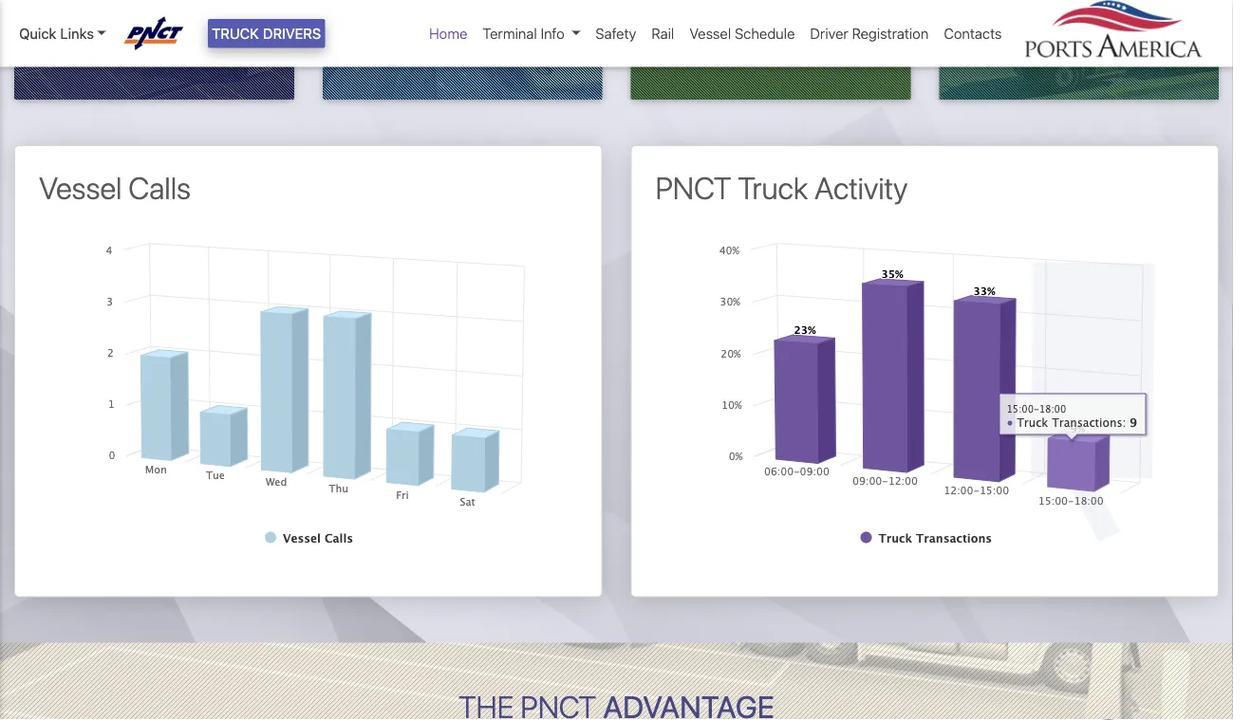 Task type: vqa. For each thing, say whether or not it's contained in the screenshot.
vessel schedule link
yes



Task type: locate. For each thing, give the bounding box(es) containing it.
0 horizontal spatial vessel
[[39, 170, 122, 206]]

calls
[[129, 170, 191, 206]]

links
[[60, 25, 94, 42]]

truck drivers link
[[208, 19, 325, 48]]

info
[[541, 25, 565, 42]]

truck left drivers
[[212, 25, 259, 42]]

vessel
[[690, 25, 732, 42], [39, 170, 122, 206]]

drivers
[[263, 25, 321, 42]]

1 vertical spatial truck
[[738, 170, 809, 206]]

truck right pnct
[[738, 170, 809, 206]]

driver registration
[[811, 25, 929, 42]]

1 horizontal spatial vessel
[[690, 25, 732, 42]]

quick
[[19, 25, 56, 42]]

0 vertical spatial vessel
[[690, 25, 732, 42]]

driver registration link
[[803, 15, 937, 52]]

rail
[[652, 25, 675, 42]]

0 vertical spatial truck
[[212, 25, 259, 42]]

pnct
[[656, 170, 732, 206]]

activity
[[815, 170, 908, 206]]

truck
[[212, 25, 259, 42], [738, 170, 809, 206]]

terminal info
[[483, 25, 565, 42]]

truck drivers
[[212, 25, 321, 42]]

quick links link
[[19, 23, 106, 44]]

terminal
[[483, 25, 537, 42]]

vessel for vessel calls
[[39, 170, 122, 206]]

vessel right rail
[[690, 25, 732, 42]]

vessel left calls
[[39, 170, 122, 206]]

contacts link
[[937, 15, 1010, 52]]

driver
[[811, 25, 849, 42]]

vessel schedule link
[[682, 15, 803, 52]]

1 vertical spatial vessel
[[39, 170, 122, 206]]

home link
[[422, 15, 475, 52]]



Task type: describe. For each thing, give the bounding box(es) containing it.
safety link
[[588, 15, 644, 52]]

vessel for vessel schedule
[[690, 25, 732, 42]]

home
[[429, 25, 468, 42]]

contacts
[[944, 25, 1003, 42]]

registration
[[852, 25, 929, 42]]

vessel schedule
[[690, 25, 795, 42]]

pnct truck activity
[[656, 170, 908, 206]]

quick links
[[19, 25, 94, 42]]

safety
[[596, 25, 637, 42]]

0 horizontal spatial truck
[[212, 25, 259, 42]]

terminal info link
[[475, 15, 588, 52]]

vessel calls
[[39, 170, 191, 206]]

1 horizontal spatial truck
[[738, 170, 809, 206]]

rail link
[[644, 15, 682, 52]]

schedule
[[735, 25, 795, 42]]



